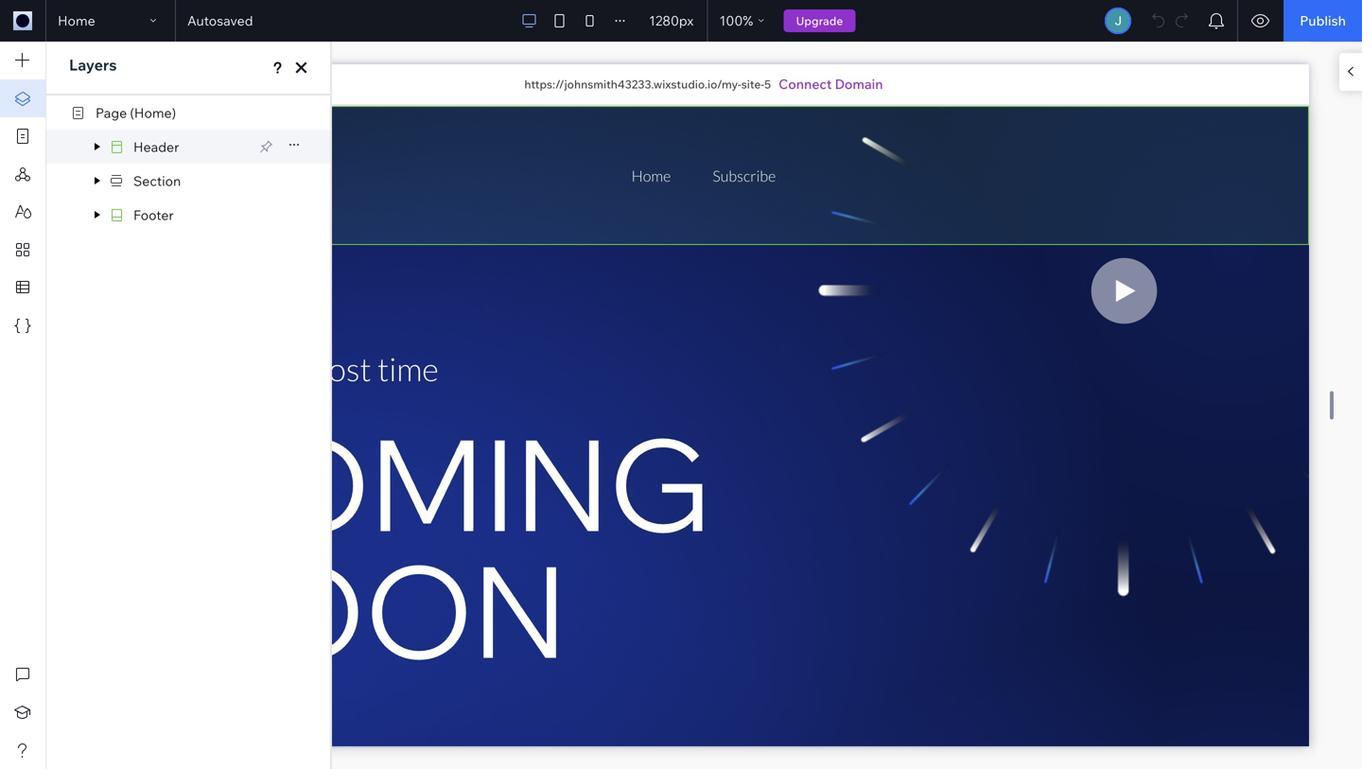 Task type: vqa. For each thing, say whether or not it's contained in the screenshot.
Sellers
no



Task type: describe. For each thing, give the bounding box(es) containing it.
%
[[743, 12, 753, 29]]

connect domain button
[[779, 75, 883, 94]]

avatar image
[[1107, 9, 1130, 32]]

publish
[[1300, 12, 1346, 29]]

site-
[[742, 77, 765, 91]]

publish button
[[1284, 0, 1363, 42]]

px
[[679, 12, 694, 29]]

section
[[133, 172, 181, 189]]

1280
[[649, 12, 679, 29]]

100
[[720, 12, 743, 29]]



Task type: locate. For each thing, give the bounding box(es) containing it.
footer
[[133, 207, 174, 223]]

domain
[[835, 76, 883, 92]]

page
[[96, 104, 127, 121]]

layers
[[69, 55, 117, 74]]

https://johnsmith43233.wixstudio.io/my-
[[525, 77, 742, 91]]

https://johnsmith43233.wixstudio.io/my-site-5 connect domain
[[525, 76, 883, 92]]

home
[[58, 12, 95, 29]]

100 %
[[720, 12, 753, 29]]

5
[[765, 77, 771, 91]]

page (home)
[[96, 104, 176, 121]]

autosaved
[[187, 12, 253, 29]]

connect
[[779, 76, 832, 92]]

1280 px
[[649, 12, 694, 29]]

(home)
[[130, 104, 176, 121]]

header
[[133, 138, 179, 155]]



